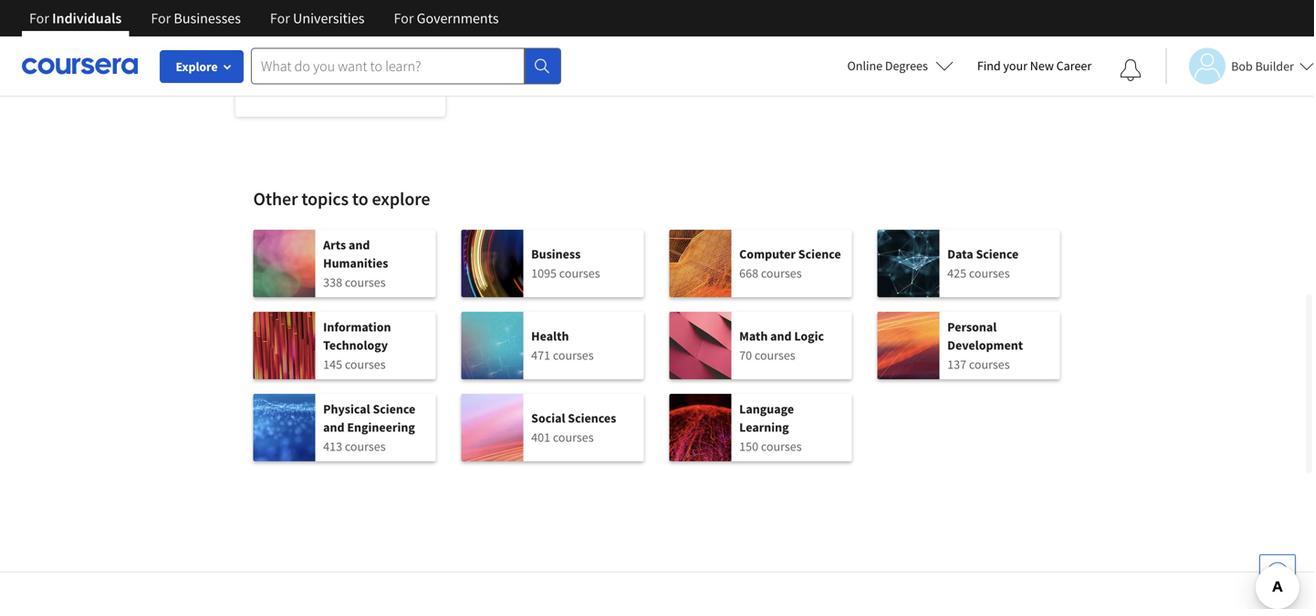 Task type: locate. For each thing, give the bounding box(es) containing it.
logic
[[795, 328, 825, 345]]

science inside 'physical science and engineering 413 courses'
[[373, 401, 416, 418]]

courses down sciences
[[553, 430, 594, 446]]

science right computer
[[799, 246, 842, 263]]

explore
[[176, 58, 218, 75]]

courses down math
[[755, 347, 796, 364]]

145
[[323, 357, 342, 373]]

137
[[948, 357, 967, 373]]

and
[[349, 237, 370, 253], [771, 328, 792, 345], [323, 420, 345, 436]]

courses
[[560, 265, 600, 282], [761, 265, 802, 282], [970, 265, 1010, 282], [345, 274, 386, 291], [553, 347, 594, 364], [755, 347, 796, 364], [345, 357, 386, 373], [970, 357, 1010, 373], [553, 430, 594, 446], [345, 439, 386, 455], [761, 439, 802, 455]]

business
[[532, 246, 581, 263]]

online
[[848, 58, 883, 74]]

and inside 'physical science and engineering 413 courses'
[[323, 420, 345, 436]]

and inside arts and humanities 338 courses
[[349, 237, 370, 253]]

science for data science 425 courses
[[977, 246, 1019, 263]]

personal development 137 courses
[[948, 319, 1024, 373]]

courses down computer
[[761, 265, 802, 282]]

courses inside social sciences 401 courses
[[553, 430, 594, 446]]

for universities
[[270, 9, 365, 27]]

for for universities
[[270, 9, 290, 27]]

and inside math and logic 70 courses
[[771, 328, 792, 345]]

1 horizontal spatial and
[[349, 237, 370, 253]]

coursera image
[[22, 51, 138, 81]]

None search field
[[251, 48, 562, 84]]

2 horizontal spatial and
[[771, 328, 792, 345]]

science right data
[[977, 246, 1019, 263]]

courses right 425
[[970, 265, 1010, 282]]

technology
[[323, 337, 388, 354]]

language learning 150 courses
[[740, 401, 802, 455]]

new
[[1031, 58, 1055, 74]]

science inside data science 425 courses
[[977, 246, 1019, 263]]

courses inside health 471 courses
[[553, 347, 594, 364]]

bob
[[1232, 58, 1253, 74]]

personal
[[948, 319, 997, 336]]

0 horizontal spatial and
[[323, 420, 345, 436]]

find
[[978, 58, 1001, 74]]

science for computer science 668 courses
[[799, 246, 842, 263]]

social
[[532, 410, 566, 427]]

businesses
[[174, 9, 241, 27]]

2 horizontal spatial science
[[977, 246, 1019, 263]]

for up what do you want to learn? text field
[[394, 9, 414, 27]]

governments
[[417, 9, 499, 27]]

for left "universities"
[[270, 9, 290, 27]]

338
[[323, 274, 342, 291]]

1 for from the left
[[29, 9, 49, 27]]

and up 413
[[323, 420, 345, 436]]

courses down learning
[[761, 439, 802, 455]]

courses down humanities
[[345, 274, 386, 291]]

courses inside data science 425 courses
[[970, 265, 1010, 282]]

2 vertical spatial and
[[323, 420, 345, 436]]

courses down the development at the bottom right of page
[[970, 357, 1010, 373]]

1 horizontal spatial science
[[799, 246, 842, 263]]

information technology 145 courses
[[323, 319, 391, 373]]

0 vertical spatial and
[[349, 237, 370, 253]]

development
[[948, 337, 1024, 354]]

courses down engineering
[[345, 439, 386, 455]]

425
[[948, 265, 967, 282]]

courses inside language learning 150 courses
[[761, 439, 802, 455]]

science inside computer science 668 courses
[[799, 246, 842, 263]]

courses inside math and logic 70 courses
[[755, 347, 796, 364]]

and up humanities
[[349, 237, 370, 253]]

science
[[799, 246, 842, 263], [977, 246, 1019, 263], [373, 401, 416, 418]]

for for businesses
[[151, 9, 171, 27]]

and right math
[[771, 328, 792, 345]]

arts
[[323, 237, 346, 253]]

math and logic 70 courses
[[740, 328, 825, 364]]

0 horizontal spatial science
[[373, 401, 416, 418]]

What do you want to learn? text field
[[251, 48, 525, 84]]

courses down "technology"
[[345, 357, 386, 373]]

70
[[740, 347, 752, 364]]

for
[[29, 9, 49, 27], [151, 9, 171, 27], [270, 9, 290, 27], [394, 9, 414, 27]]

data science 425 courses
[[948, 246, 1019, 282]]

1 vertical spatial and
[[771, 328, 792, 345]]

science up engineering
[[373, 401, 416, 418]]

4 for from the left
[[394, 9, 414, 27]]

2 for from the left
[[151, 9, 171, 27]]

150
[[740, 439, 759, 455]]

for left businesses
[[151, 9, 171, 27]]

1095
[[532, 265, 557, 282]]

bob builder
[[1232, 58, 1295, 74]]

courses down the "health"
[[553, 347, 594, 364]]

list
[[253, 230, 1061, 477]]

3 for from the left
[[270, 9, 290, 27]]

health 471 courses
[[532, 328, 594, 364]]

explore button
[[160, 50, 244, 83]]

for left individuals
[[29, 9, 49, 27]]

for governments
[[394, 9, 499, 27]]

for businesses
[[151, 9, 241, 27]]

courses down business
[[560, 265, 600, 282]]



Task type: vqa. For each thing, say whether or not it's contained in the screenshot.


Task type: describe. For each thing, give the bounding box(es) containing it.
courses inside personal development 137 courses
[[970, 357, 1010, 373]]

show notifications image
[[1121, 59, 1142, 81]]

banner navigation
[[15, 0, 514, 37]]

language
[[740, 401, 794, 418]]

online degrees
[[848, 58, 928, 74]]

and for math
[[771, 328, 792, 345]]

universities
[[293, 9, 365, 27]]

courses inside arts and humanities 338 courses
[[345, 274, 386, 291]]

physical
[[323, 401, 370, 418]]

other
[[253, 188, 298, 210]]

courses inside computer science 668 courses
[[761, 265, 802, 282]]

physical science and engineering 413 courses
[[323, 401, 416, 455]]

computer
[[740, 246, 796, 263]]

degrees
[[886, 58, 928, 74]]

online degrees button
[[833, 46, 969, 86]]

courses inside business 1095 courses
[[560, 265, 600, 282]]

arts and humanities 338 courses
[[323, 237, 389, 291]]

computer science 668 courses
[[740, 246, 842, 282]]

for for governments
[[394, 9, 414, 27]]

for for individuals
[[29, 9, 49, 27]]

find your new career
[[978, 58, 1092, 74]]

your
[[1004, 58, 1028, 74]]

health
[[532, 328, 569, 345]]

bob builder button
[[1166, 48, 1315, 84]]

career
[[1057, 58, 1092, 74]]

science for physical science and engineering 413 courses
[[373, 401, 416, 418]]

individuals
[[52, 9, 122, 27]]

courses inside information technology 145 courses
[[345, 357, 386, 373]]

401
[[532, 430, 551, 446]]

help center image
[[1267, 562, 1289, 584]]

other topics to explore
[[253, 188, 430, 210]]

471
[[532, 347, 551, 364]]

builder
[[1256, 58, 1295, 74]]

courses inside 'physical science and engineering 413 courses'
[[345, 439, 386, 455]]

and for arts
[[349, 237, 370, 253]]

find your new career link
[[969, 55, 1101, 78]]

learning
[[740, 420, 790, 436]]

social sciences 401 courses
[[532, 410, 617, 446]]

for individuals
[[29, 9, 122, 27]]

sciences
[[568, 410, 617, 427]]

668
[[740, 265, 759, 282]]

list containing arts and humanities
[[253, 230, 1061, 477]]

engineering
[[347, 420, 415, 436]]

information
[[323, 319, 391, 336]]

humanities
[[323, 255, 389, 272]]

topics
[[302, 188, 349, 210]]

math
[[740, 328, 768, 345]]

413
[[323, 439, 342, 455]]

explore
[[372, 188, 430, 210]]

to
[[352, 188, 369, 210]]

business 1095 courses
[[532, 246, 600, 282]]

data
[[948, 246, 974, 263]]



